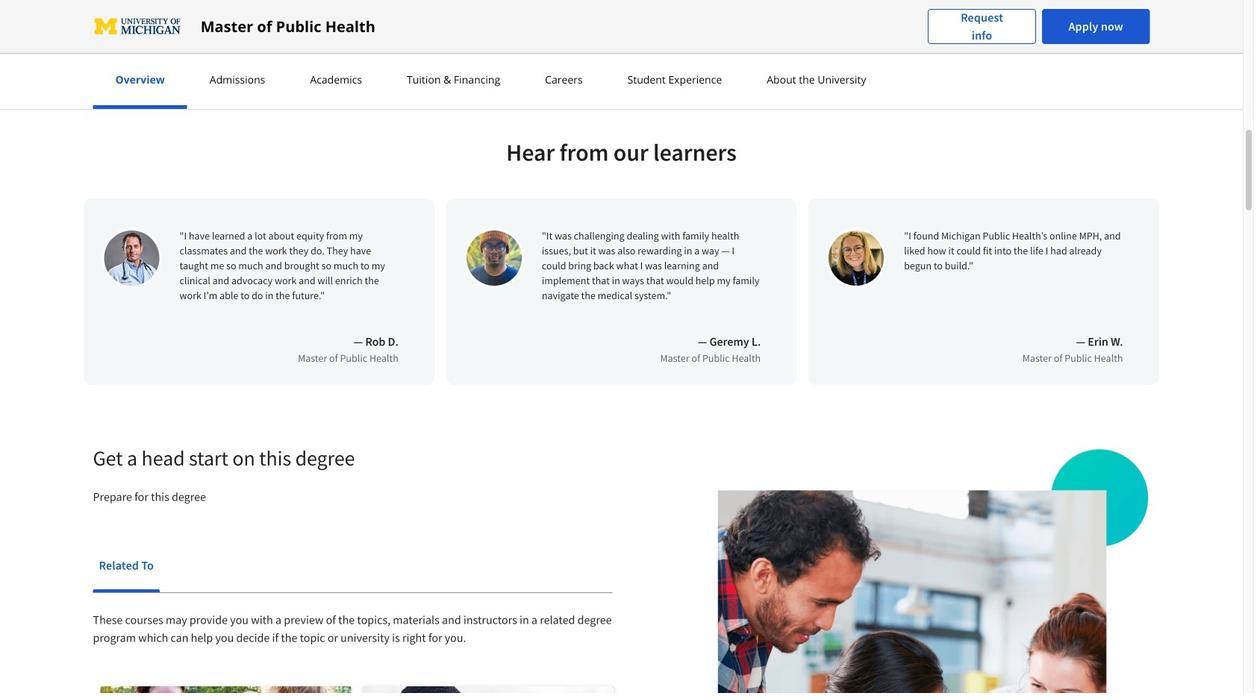 Task type: describe. For each thing, give the bounding box(es) containing it.
mpherin wilkie image
[[827, 229, 887, 288]]

university of michigan image
[[93, 15, 183, 38]]

mphgeremy lowe image
[[464, 229, 524, 288]]

rob davidson header image
[[102, 229, 162, 288]]



Task type: locate. For each thing, give the bounding box(es) containing it.
stackability banner image
[[649, 448, 1151, 694]]



Task type: vqa. For each thing, say whether or not it's contained in the screenshot.
Get
no



